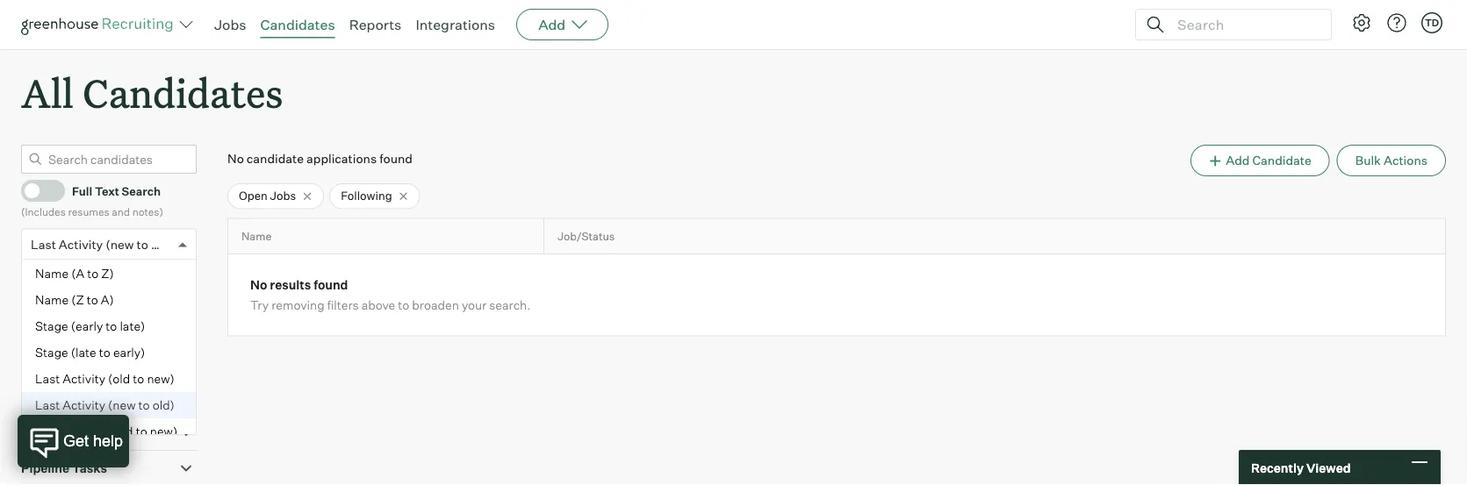Task type: vqa. For each thing, say whether or not it's contained in the screenshot.
topmost the Stage
yes



Task type: describe. For each thing, give the bounding box(es) containing it.
try
[[250, 298, 269, 313]]

application
[[21, 283, 90, 299]]

to left late)
[[106, 318, 117, 334]]

no for no candidate applications found
[[227, 151, 244, 167]]

full
[[72, 184, 92, 198]]

(early
[[71, 318, 103, 334]]

name for name (z to a)
[[35, 292, 69, 308]]

0 vertical spatial (new
[[106, 237, 134, 252]]

early)
[[113, 345, 145, 360]]

no results found try removing filters above to broaden your search.
[[250, 278, 531, 313]]

(a
[[71, 266, 84, 281]]

name (z to a)
[[35, 292, 114, 308]]

activity inside last activity (old to new) option
[[63, 371, 105, 387]]

last for bottom last activity (new to old) option
[[35, 398, 60, 413]]

last for last activity (new to old) option to the top
[[31, 237, 56, 252]]

open jobs
[[239, 189, 296, 203]]

all
[[21, 67, 74, 119]]

stage (late to early) option
[[22, 340, 196, 366]]

date
[[35, 424, 62, 439]]

applied
[[65, 424, 108, 439]]

0 vertical spatial activity
[[59, 237, 103, 252]]

configure image
[[1351, 12, 1372, 33]]

integrations
[[416, 16, 495, 33]]

following
[[341, 189, 392, 203]]

name for name
[[241, 230, 272, 243]]

(late
[[71, 345, 96, 360]]

candidates link
[[260, 16, 335, 33]]

to inside 'option'
[[87, 266, 98, 281]]

0 vertical spatial found
[[379, 151, 413, 167]]

to right 'applied'
[[136, 424, 147, 439]]

1 vertical spatial jobs
[[270, 189, 296, 203]]

(z
[[71, 292, 84, 308]]

to right (z
[[87, 292, 98, 308]]

late)
[[120, 318, 145, 334]]

name (a to z)
[[35, 266, 114, 281]]

results
[[270, 278, 311, 293]]

reports link
[[349, 16, 402, 33]]

stage for stage (late to early)
[[35, 345, 68, 360]]

full text search (includes resumes and notes)
[[21, 184, 163, 218]]

add for add
[[538, 16, 566, 33]]

date applied (old to new)
[[35, 424, 178, 439]]

(old for activity
[[108, 371, 130, 387]]

(includes
[[21, 205, 66, 218]]

search.
[[489, 298, 531, 313]]

2 vertical spatial jobs
[[21, 319, 50, 334]]

to down notes)
[[137, 237, 148, 252]]

td button
[[1418, 9, 1446, 37]]

stage (early to late) option
[[22, 313, 196, 340]]

candidate
[[1253, 153, 1312, 168]]

add for add candidate
[[1226, 153, 1250, 168]]

add candidate link
[[1191, 145, 1330, 177]]

Search text field
[[1173, 12, 1315, 37]]

list box containing name (a to z)
[[22, 261, 196, 445]]

profile details
[[21, 354, 104, 370]]

(old for applied
[[111, 424, 133, 439]]

0 vertical spatial last activity (new to old) option
[[31, 237, 174, 252]]

stage (late to early)
[[35, 345, 145, 360]]

broaden
[[412, 298, 459, 313]]

applications
[[306, 151, 377, 167]]

stage for stage (early to late)
[[35, 318, 68, 334]]

text
[[95, 184, 119, 198]]

search
[[122, 184, 161, 198]]

to down early)
[[133, 371, 144, 387]]

resumes
[[68, 205, 109, 218]]

0 vertical spatial last activity (new to old)
[[31, 237, 174, 252]]

add candidate
[[1226, 153, 1312, 168]]

add button
[[516, 9, 609, 40]]

recently
[[1251, 460, 1304, 476]]

pipeline
[[21, 461, 69, 477]]



Task type: locate. For each thing, give the bounding box(es) containing it.
last
[[31, 237, 56, 252], [35, 371, 60, 387], [35, 398, 60, 413]]

activity down details
[[63, 371, 105, 387]]

1 horizontal spatial add
[[1226, 153, 1250, 168]]

1 vertical spatial candidates
[[83, 67, 283, 119]]

no left the candidate
[[227, 151, 244, 167]]

actions
[[1384, 153, 1428, 168]]

found up "filters"
[[314, 278, 348, 293]]

1 vertical spatial found
[[314, 278, 348, 293]]

(old right 'applied'
[[111, 424, 133, 439]]

name left (z
[[35, 292, 69, 308]]

job/status
[[558, 230, 615, 243]]

td button
[[1422, 12, 1443, 33]]

activity up (a
[[59, 237, 103, 252]]

2 vertical spatial last
[[35, 398, 60, 413]]

1 horizontal spatial jobs
[[214, 16, 246, 33]]

recently viewed
[[1251, 460, 1351, 476]]

Search candidates field
[[21, 145, 197, 174]]

2 vertical spatial name
[[35, 292, 69, 308]]

stage down name (z to a)
[[35, 318, 68, 334]]

1 horizontal spatial found
[[379, 151, 413, 167]]

list box
[[22, 261, 196, 445]]

2 stage from the top
[[35, 345, 68, 360]]

last for last activity (old to new) option
[[35, 371, 60, 387]]

name for name (a to z)
[[35, 266, 69, 281]]

name inside 'option'
[[35, 266, 69, 281]]

1 vertical spatial last activity (new to old) option
[[22, 392, 196, 419]]

type
[[93, 283, 122, 299]]

jobs right open
[[270, 189, 296, 203]]

pipeline tasks
[[21, 461, 107, 477]]

notes)
[[132, 205, 163, 218]]

candidate
[[247, 151, 304, 167]]

and
[[112, 205, 130, 218]]

old) down notes)
[[151, 237, 174, 252]]

name
[[241, 230, 272, 243], [35, 266, 69, 281], [35, 292, 69, 308]]

0 horizontal spatial add
[[538, 16, 566, 33]]

1 vertical spatial old)
[[152, 398, 175, 413]]

last activity (new to old) down the last activity (old to new)
[[35, 398, 175, 413]]

0 horizontal spatial jobs
[[21, 319, 50, 334]]

add
[[538, 16, 566, 33], [1226, 153, 1250, 168]]

1 vertical spatial name
[[35, 266, 69, 281]]

1 horizontal spatial no
[[250, 278, 267, 293]]

activity
[[59, 237, 103, 252], [63, 371, 105, 387], [63, 398, 105, 413]]

0 horizontal spatial found
[[314, 278, 348, 293]]

last activity (old to new) option
[[22, 366, 196, 392]]

bulk actions link
[[1337, 145, 1446, 177]]

new) down stage (late to early) option
[[147, 371, 175, 387]]

a)
[[101, 292, 114, 308]]

2 vertical spatial activity
[[63, 398, 105, 413]]

new)
[[147, 371, 175, 387], [150, 424, 178, 439]]

1 vertical spatial add
[[1226, 153, 1250, 168]]

1 vertical spatial stage
[[35, 345, 68, 360]]

found
[[379, 151, 413, 167], [314, 278, 348, 293]]

1 vertical spatial new)
[[150, 424, 178, 439]]

application type
[[21, 283, 122, 299]]

activity up 'applied'
[[63, 398, 105, 413]]

integrations link
[[416, 16, 495, 33]]

to right the '(late'
[[99, 345, 110, 360]]

greenhouse recruiting image
[[21, 14, 179, 35]]

stage (early to late)
[[35, 318, 145, 334]]

last activity (old to new)
[[35, 371, 175, 387]]

(new
[[106, 237, 134, 252], [108, 398, 136, 413]]

found inside no results found try removing filters above to broaden your search.
[[314, 278, 348, 293]]

to inside no results found try removing filters above to broaden your search.
[[398, 298, 409, 313]]

no for no results found try removing filters above to broaden your search.
[[250, 278, 267, 293]]

0 horizontal spatial no
[[227, 151, 244, 167]]

old)
[[151, 237, 174, 252], [152, 398, 175, 413]]

(new down last activity (old to new) option
[[108, 398, 136, 413]]

last down profile
[[35, 371, 60, 387]]

date applied (old to new) option
[[22, 419, 196, 445]]

above
[[361, 298, 395, 313]]

new) for last activity (old to new)
[[147, 371, 175, 387]]

stage left the '(late'
[[35, 345, 68, 360]]

to right above
[[398, 298, 409, 313]]

last activity (new to old) option up date applied (old to new) at the bottom left
[[22, 392, 196, 419]]

bulk
[[1356, 153, 1381, 168]]

responsibility
[[21, 426, 106, 441]]

jobs up profile
[[21, 319, 50, 334]]

2 horizontal spatial jobs
[[270, 189, 296, 203]]

no inside no results found try removing filters above to broaden your search.
[[250, 278, 267, 293]]

candidates right jobs 'link'
[[260, 16, 335, 33]]

jobs left 'candidates' link
[[214, 16, 246, 33]]

details
[[63, 354, 104, 370]]

all candidates
[[21, 67, 283, 119]]

name (a to z) option
[[22, 261, 196, 287]]

last activity (new to old) up z)
[[31, 237, 174, 252]]

last down (includes
[[31, 237, 56, 252]]

to left z)
[[87, 266, 98, 281]]

0 vertical spatial (old
[[108, 371, 130, 387]]

old) down last activity (old to new) option
[[152, 398, 175, 413]]

name up application
[[35, 266, 69, 281]]

name down open
[[241, 230, 272, 243]]

stage inside stage (late to early) option
[[35, 345, 68, 360]]

1 vertical spatial (new
[[108, 398, 136, 413]]

candidates
[[260, 16, 335, 33], [83, 67, 283, 119]]

last activity (new to old) option up z)
[[31, 237, 174, 252]]

last up date
[[35, 398, 60, 413]]

no
[[227, 151, 244, 167], [250, 278, 267, 293]]

1 vertical spatial no
[[250, 278, 267, 293]]

last inside last activity (old to new) option
[[35, 371, 60, 387]]

profile
[[21, 354, 60, 370]]

to inside option
[[99, 345, 110, 360]]

td
[[1425, 17, 1439, 29]]

1 vertical spatial last activity (new to old)
[[35, 398, 175, 413]]

None field
[[22, 230, 40, 260]]

viewed
[[1307, 460, 1351, 476]]

stage inside stage (early to late) option
[[35, 318, 68, 334]]

0 vertical spatial stage
[[35, 318, 68, 334]]

jobs
[[214, 16, 246, 33], [270, 189, 296, 203], [21, 319, 50, 334]]

0 vertical spatial jobs
[[214, 16, 246, 33]]

stage
[[35, 318, 68, 334], [35, 345, 68, 360]]

1 stage from the top
[[35, 318, 68, 334]]

jobs link
[[214, 16, 246, 33]]

0 vertical spatial old)
[[151, 237, 174, 252]]

reports
[[349, 16, 402, 33]]

name inside option
[[35, 292, 69, 308]]

0 vertical spatial add
[[538, 16, 566, 33]]

to
[[137, 237, 148, 252], [87, 266, 98, 281], [87, 292, 98, 308], [398, 298, 409, 313], [106, 318, 117, 334], [99, 345, 110, 360], [133, 371, 144, 387], [138, 398, 150, 413], [136, 424, 147, 439]]

filters
[[327, 298, 359, 313]]

candidates down jobs 'link'
[[83, 67, 283, 119]]

0 vertical spatial candidates
[[260, 16, 335, 33]]

0 vertical spatial no
[[227, 151, 244, 167]]

(old
[[108, 371, 130, 387], [111, 424, 133, 439]]

removing
[[271, 298, 325, 313]]

found up 'following'
[[379, 151, 413, 167]]

0 vertical spatial last
[[31, 237, 56, 252]]

new) for date applied (old to new)
[[150, 424, 178, 439]]

to down last activity (old to new) option
[[138, 398, 150, 413]]

open
[[239, 189, 268, 203]]

tasks
[[72, 461, 107, 477]]

0 vertical spatial new)
[[147, 371, 175, 387]]

last activity (new to old)
[[31, 237, 174, 252], [35, 398, 175, 413]]

your
[[462, 298, 487, 313]]

source
[[21, 390, 63, 405]]

no up try
[[250, 278, 267, 293]]

checkmark image
[[29, 184, 42, 196]]

last activity (new to old) option
[[31, 237, 174, 252], [22, 392, 196, 419]]

z)
[[101, 266, 114, 281]]

(old down stage (late to early) option
[[108, 371, 130, 387]]

name (z to a) option
[[22, 287, 196, 313]]

new) down last activity (old to new) option
[[150, 424, 178, 439]]

add inside popup button
[[538, 16, 566, 33]]

1 vertical spatial activity
[[63, 371, 105, 387]]

0 vertical spatial name
[[241, 230, 272, 243]]

bulk actions
[[1356, 153, 1428, 168]]

(new up name (a to z) 'option'
[[106, 237, 134, 252]]

last inside last activity (new to old) option
[[35, 398, 60, 413]]

1 vertical spatial last
[[35, 371, 60, 387]]

no candidate applications found
[[227, 151, 413, 167]]

1 vertical spatial (old
[[111, 424, 133, 439]]



